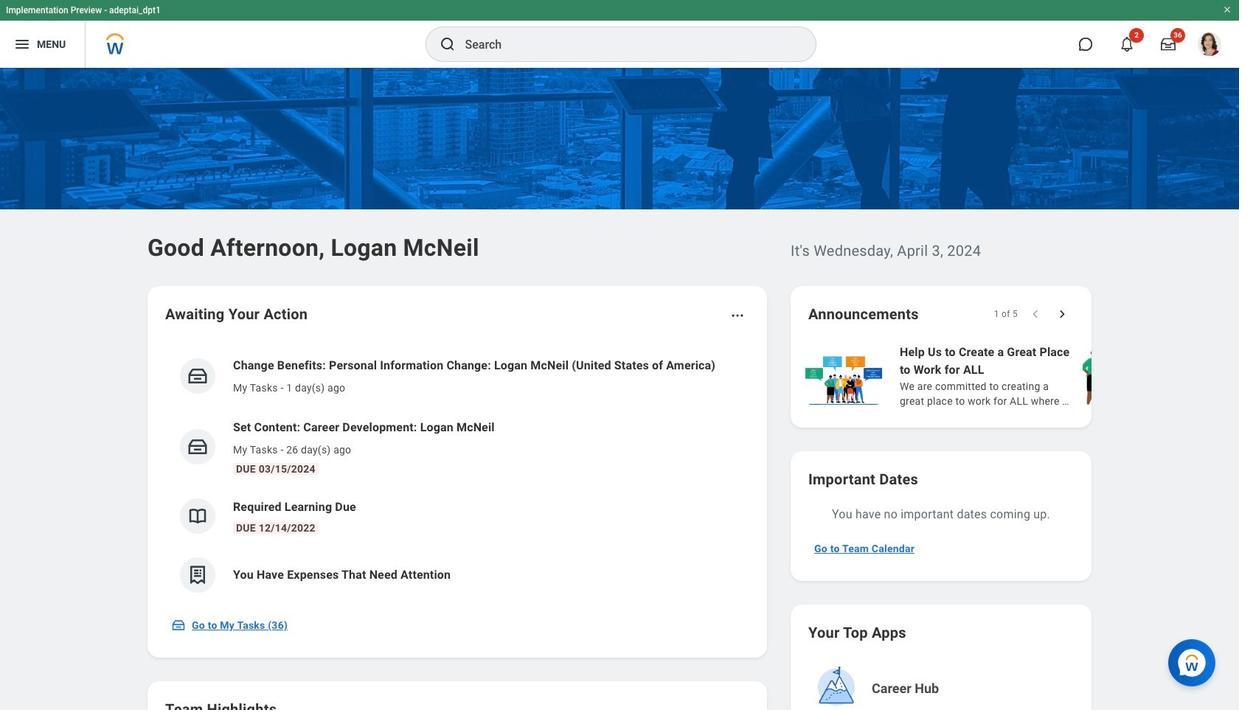Task type: vqa. For each thing, say whether or not it's contained in the screenshot.
1st 6 from the bottom of the the Wellness Program Participation and Scores element
no



Task type: describe. For each thing, give the bounding box(es) containing it.
dashboard expenses image
[[187, 564, 209, 586]]

inbox image
[[171, 618, 186, 633]]

0 horizontal spatial list
[[165, 345, 749, 605]]

2 inbox image from the top
[[187, 436, 209, 458]]

inbox large image
[[1161, 37, 1176, 52]]

1 horizontal spatial list
[[802, 342, 1239, 410]]



Task type: locate. For each thing, give the bounding box(es) containing it.
book open image
[[187, 505, 209, 527]]

justify image
[[13, 35, 31, 53]]

Search Workday  search field
[[465, 28, 785, 60]]

banner
[[0, 0, 1239, 68]]

close environment banner image
[[1223, 5, 1232, 14]]

list
[[802, 342, 1239, 410], [165, 345, 749, 605]]

profile logan mcneil image
[[1198, 32, 1221, 59]]

related actions image
[[730, 308, 745, 323]]

status
[[994, 308, 1018, 320]]

1 vertical spatial inbox image
[[187, 436, 209, 458]]

main content
[[0, 68, 1239, 710]]

0 vertical spatial inbox image
[[187, 365, 209, 387]]

chevron right small image
[[1055, 307, 1069, 322]]

notifications large image
[[1120, 37, 1134, 52]]

1 inbox image from the top
[[187, 365, 209, 387]]

search image
[[438, 35, 456, 53]]

inbox image
[[187, 365, 209, 387], [187, 436, 209, 458]]

chevron left small image
[[1028, 307, 1043, 322]]



